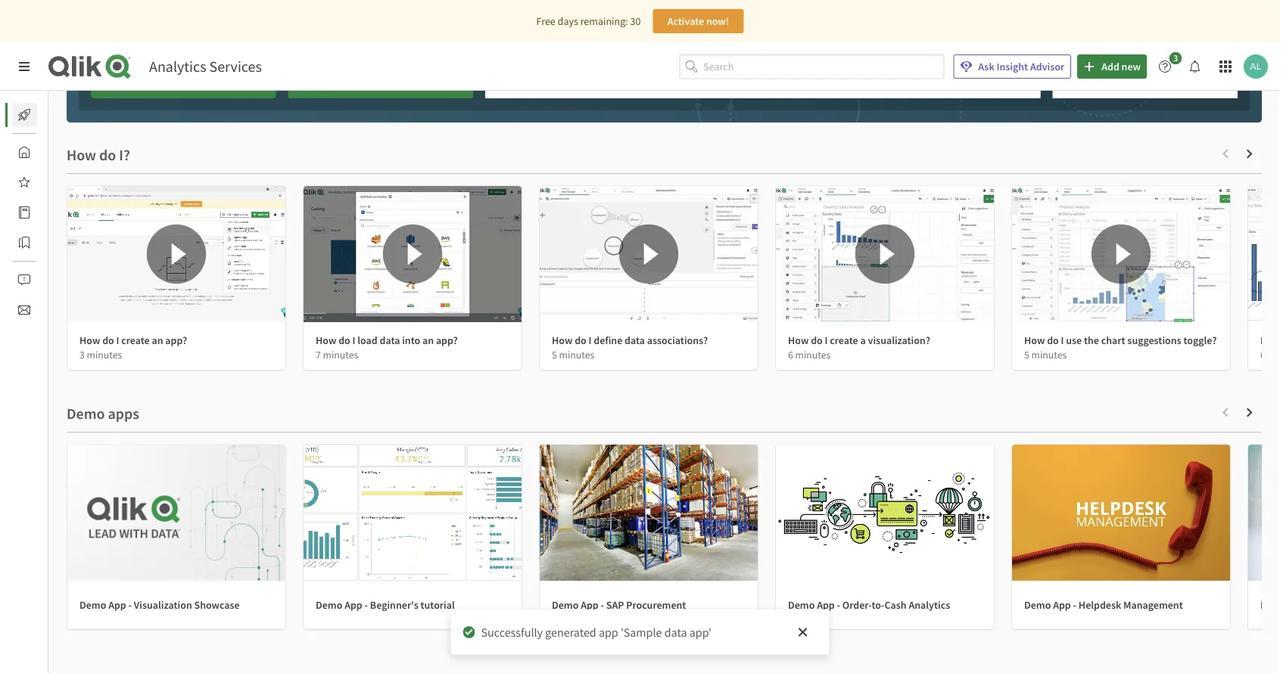 Task type: locate. For each thing, give the bounding box(es) containing it.
how do i load data into an app? image
[[304, 186, 522, 323]]

3 right new
[[1174, 52, 1178, 64]]

a
[[861, 334, 866, 348]]

how
[[80, 334, 100, 348], [316, 334, 336, 348], [552, 334, 573, 348], [788, 334, 809, 348], [1025, 334, 1045, 348], [1261, 334, 1280, 348]]

advisor
[[1031, 60, 1065, 73]]

minutes right 7
[[323, 349, 358, 362]]

cash
[[885, 599, 907, 613]]

app for sap
[[581, 599, 599, 613]]

5 demo from the left
[[1025, 599, 1051, 613]]

now!
[[706, 14, 729, 28]]

use
[[1066, 334, 1082, 348]]

demo app - helpdesk management image
[[1012, 445, 1230, 582]]

activate now!
[[668, 14, 729, 28]]

app
[[599, 625, 618, 640]]

how inside "how do i use the chart suggestions toggle? 5 minutes"
[[1025, 334, 1045, 348]]

chart
[[1102, 334, 1126, 348]]

2 minutes from the left
[[323, 349, 358, 362]]

app left order-
[[817, 599, 835, 613]]

create inside how do i create an app? 3 minutes
[[121, 334, 150, 348]]

0 horizontal spatial data
[[380, 334, 400, 348]]

data for app'
[[665, 625, 687, 640]]

toggle?
[[1184, 334, 1217, 348]]

i for how do i define data associations?
[[589, 334, 592, 348]]

minutes inside how do i create an app? 3 minutes
[[87, 349, 122, 362]]

an inside how do i create an app? 3 minutes
[[152, 334, 163, 348]]

0 vertical spatial 3
[[1174, 52, 1178, 64]]

analytics services element
[[149, 57, 262, 76]]

i inside how do i load data into an app? 7 minutes
[[353, 334, 356, 348]]

4 minutes from the left
[[796, 349, 831, 362]]

minutes inside how do i load data into an app? 7 minutes
[[323, 349, 358, 362]]

1 i from the left
[[116, 334, 119, 348]]

data for into
[[380, 334, 400, 348]]

3 inside how do i create an app? 3 minutes
[[80, 349, 85, 362]]

data inside the 'how do i define data associations? 5 minutes'
[[625, 334, 645, 348]]

app'
[[690, 625, 712, 640]]

2 - from the left
[[365, 599, 368, 613]]

minutes inside the 'how do i define data associations? 5 minutes'
[[559, 349, 595, 362]]

do inside how do i create an app? 3 minutes
[[102, 334, 114, 348]]

5 i from the left
[[1061, 334, 1064, 348]]

analytics right cash in the bottom of the page
[[909, 599, 951, 613]]

2 create from the left
[[830, 334, 858, 348]]

do inside how do i load data into an app? 7 minutes
[[339, 334, 350, 348]]

data left into
[[380, 334, 400, 348]]

i inside how do i create a visualization? 6 minutes
[[825, 334, 828, 348]]

analytics services
[[149, 57, 262, 76]]

create inside how do i create a visualization? 6 minutes
[[830, 334, 858, 348]]

minutes inside "how do i use the chart suggestions toggle? 5 minutes"
[[1032, 349, 1067, 362]]

do
[[102, 334, 114, 348], [339, 334, 350, 348], [575, 334, 587, 348], [811, 334, 823, 348], [1047, 334, 1059, 348]]

-
[[128, 599, 132, 613], [365, 599, 368, 613], [601, 599, 604, 613], [837, 599, 841, 613], [1073, 599, 1077, 613]]

do for how do i create a visualization?
[[811, 334, 823, 348]]

0 horizontal spatial app?
[[165, 334, 187, 348]]

demo for demo app - visualization showcase
[[80, 599, 106, 613]]

6 how from the left
[[1261, 334, 1280, 348]]

3 do from the left
[[575, 334, 587, 348]]

data
[[380, 334, 400, 348], [625, 334, 645, 348], [665, 625, 687, 640]]

5
[[552, 349, 557, 362], [1025, 349, 1030, 362]]

app left beginner's
[[345, 599, 363, 613]]

days
[[558, 14, 578, 28]]

0 horizontal spatial 6
[[788, 349, 793, 362]]

i inside the 'how do i define data associations? 5 minutes'
[[589, 334, 592, 348]]

data right define
[[625, 334, 645, 348]]

how inside how do i create an app? 3 minutes
[[80, 334, 100, 348]]

analytics left the services
[[149, 57, 206, 76]]

2 app? from the left
[[436, 334, 458, 348]]

1 create from the left
[[121, 334, 150, 348]]

app?
[[165, 334, 187, 348], [436, 334, 458, 348]]

4 app from the left
[[817, 599, 835, 613]]

how inside how do i create a visualization? 6 minutes
[[788, 334, 809, 348]]

do inside the 'how do i define data associations? 5 minutes'
[[575, 334, 587, 348]]

helpdesk
[[1079, 599, 1122, 613]]

3 - from the left
[[601, 599, 604, 613]]

1 - from the left
[[128, 599, 132, 613]]

- for beginner's
[[365, 599, 368, 613]]

activate now! link
[[653, 9, 744, 33]]

3 button
[[1153, 52, 1187, 79]]

- left "sap"
[[601, 599, 604, 613]]

demo app - pharma sales image
[[1249, 445, 1280, 582]]

4 i from the left
[[825, 334, 828, 348]]

5 - from the left
[[1073, 599, 1077, 613]]

2 an from the left
[[423, 334, 434, 348]]

app left helpdesk
[[1053, 599, 1071, 613]]

minutes
[[87, 349, 122, 362], [323, 349, 358, 362], [559, 349, 595, 362], [796, 349, 831, 362], [1032, 349, 1067, 362]]

2 app from the left
[[345, 599, 363, 613]]

4 demo from the left
[[788, 599, 815, 613]]

Search text field
[[704, 54, 944, 79]]

6 down the how do i create a visualization? element
[[788, 349, 793, 362]]

data for associations?
[[625, 334, 645, 348]]

minutes down the how do i create a visualization? element
[[796, 349, 831, 362]]

ask insight advisor button
[[954, 55, 1072, 79]]

i for how do i create a visualization?
[[825, 334, 828, 348]]

4 - from the left
[[837, 599, 841, 613]]

do inside "how do i use the chart suggestions toggle? 5 minutes"
[[1047, 334, 1059, 348]]

1 horizontal spatial 5
[[1025, 349, 1030, 362]]

an inside how do i load data into an app? 7 minutes
[[423, 334, 434, 348]]

2 do from the left
[[339, 334, 350, 348]]

'sample
[[621, 625, 662, 640]]

minutes down define
[[559, 349, 595, 362]]

3 down how do i create an app? element
[[80, 349, 85, 362]]

1 horizontal spatial analytics
[[909, 599, 951, 613]]

how do i load data into an app? 7 minutes
[[316, 334, 458, 362]]

app left "sap"
[[581, 599, 599, 613]]

0 horizontal spatial 5
[[552, 349, 557, 362]]

- for visualization
[[128, 599, 132, 613]]

0 horizontal spatial analytics
[[149, 57, 206, 76]]

- left order-
[[837, 599, 841, 613]]

ask
[[979, 60, 995, 73]]

how do i create a visualization? element
[[788, 334, 931, 348]]

do for how do i use the chart suggestions toggle?
[[1047, 334, 1059, 348]]

alerts
[[48, 273, 74, 287]]

how do i load data into an app? element
[[316, 334, 458, 348]]

how for how
[[1261, 334, 1280, 348]]

alerts image
[[18, 274, 30, 286]]

how for how do i use the chart suggestions toggle?
[[1025, 334, 1045, 348]]

analytics
[[149, 57, 206, 76], [909, 599, 951, 613]]

how do i create an app? 3 minutes
[[80, 334, 187, 362]]

5 do from the left
[[1047, 334, 1059, 348]]

2 i from the left
[[353, 334, 356, 348]]

suggestions
[[1128, 334, 1182, 348]]

app
[[108, 599, 126, 613], [345, 599, 363, 613], [581, 599, 599, 613], [817, 599, 835, 613], [1053, 599, 1071, 613]]

- left helpdesk
[[1073, 599, 1077, 613]]

3 app from the left
[[581, 599, 599, 613]]

1 do from the left
[[102, 334, 114, 348]]

catalog
[[48, 206, 82, 220]]

1 vertical spatial analytics
[[909, 599, 951, 613]]

i
[[116, 334, 119, 348], [353, 334, 356, 348], [589, 334, 592, 348], [825, 334, 828, 348], [1061, 334, 1064, 348]]

how inside the 'how do i define data associations? 5 minutes'
[[552, 334, 573, 348]]

2 horizontal spatial data
[[665, 625, 687, 640]]

3 minutes from the left
[[559, 349, 595, 362]]

- left beginner's
[[365, 599, 368, 613]]

- for helpdesk
[[1073, 599, 1077, 613]]

minutes inside how do i create a visualization? 6 minutes
[[796, 349, 831, 362]]

3 how from the left
[[552, 334, 573, 348]]

6
[[788, 349, 793, 362], [1261, 349, 1266, 362]]

2 demo from the left
[[316, 599, 343, 613]]

1 horizontal spatial an
[[423, 334, 434, 348]]

demo app - visualization showcase image
[[67, 445, 285, 582]]

demo left order-
[[788, 599, 815, 613]]

i inside how do i create an app? 3 minutes
[[116, 334, 119, 348]]

the
[[1084, 334, 1099, 348]]

1 horizontal spatial 3
[[1174, 52, 1178, 64]]

2 6 from the left
[[1261, 349, 1266, 362]]

minutes for how do i create an app?
[[87, 349, 122, 362]]

showcase
[[194, 599, 240, 613]]

minutes down how do i create an app? element
[[87, 349, 122, 362]]

- left visualization
[[128, 599, 132, 613]]

1 demo from the left
[[80, 599, 106, 613]]

procurement
[[626, 599, 686, 613]]

1 an from the left
[[152, 334, 163, 348]]

4 do from the left
[[811, 334, 823, 348]]

1 vertical spatial 3
[[80, 349, 85, 362]]

an
[[152, 334, 163, 348], [423, 334, 434, 348]]

0 horizontal spatial an
[[152, 334, 163, 348]]

home image
[[18, 146, 30, 158]]

3 i from the left
[[589, 334, 592, 348]]

order-
[[843, 599, 872, 613]]

1 minutes from the left
[[87, 349, 122, 362]]

how do i use the chart suggestions toggle? element
[[1025, 334, 1217, 348]]

create for a
[[830, 334, 858, 348]]

0 horizontal spatial create
[[121, 334, 150, 348]]

to-
[[872, 599, 885, 613]]

demo up generated
[[552, 599, 579, 613]]

5 app from the left
[[1053, 599, 1071, 613]]

how inside how do i load data into an app? 7 minutes
[[316, 334, 336, 348]]

data inside how do i load data into an app? 7 minutes
[[380, 334, 400, 348]]

3 demo from the left
[[552, 599, 579, 613]]

insight
[[997, 60, 1028, 73]]

how for how do i create an app?
[[80, 334, 100, 348]]

minutes down use
[[1032, 349, 1067, 362]]

5 minutes from the left
[[1032, 349, 1067, 362]]

6 left the min
[[1261, 349, 1266, 362]]

how do i define data associations? 5 minutes
[[552, 334, 708, 362]]

2 how from the left
[[316, 334, 336, 348]]

app left visualization
[[108, 599, 126, 613]]

5 how from the left
[[1025, 334, 1045, 348]]

data left app'
[[665, 625, 687, 640]]

1 6 from the left
[[788, 349, 793, 362]]

2 5 from the left
[[1025, 349, 1030, 362]]

add new
[[1102, 60, 1141, 73]]

minutes for how do i create a visualization?
[[796, 349, 831, 362]]

demo left helpdesk
[[1025, 599, 1051, 613]]

1 horizontal spatial create
[[830, 334, 858, 348]]

demo app - beginner's tutorial
[[316, 599, 455, 613]]

generated
[[545, 625, 596, 640]]

how do i create an app? image
[[67, 186, 285, 323]]

demo app - order-to-cash analytics
[[788, 599, 951, 613]]

4 how from the left
[[788, 334, 809, 348]]

dem
[[1261, 599, 1280, 613]]

do inside how do i create a visualization? 6 minutes
[[811, 334, 823, 348]]

app? inside how do i create an app? 3 minutes
[[165, 334, 187, 348]]

i inside "how do i use the chart suggestions toggle? 5 minutes"
[[1061, 334, 1064, 348]]

1 app? from the left
[[165, 334, 187, 348]]

into
[[402, 334, 420, 348]]

1 5 from the left
[[552, 349, 557, 362]]

1 horizontal spatial data
[[625, 334, 645, 348]]

demo for demo app - beginner's tutorial
[[316, 599, 343, 613]]

i for how do i create an app?
[[116, 334, 119, 348]]

1 horizontal spatial 6
[[1261, 349, 1266, 362]]

successfully
[[481, 625, 543, 640]]

create
[[121, 334, 150, 348], [830, 334, 858, 348]]

navigation pane element
[[0, 97, 82, 329]]

how do i use the chart suggestions toggle? 5 minutes
[[1025, 334, 1217, 362]]

demo left beginner's
[[316, 599, 343, 613]]

0 horizontal spatial 3
[[80, 349, 85, 362]]

1 app from the left
[[108, 599, 126, 613]]

associations?
[[647, 334, 708, 348]]

7
[[316, 349, 321, 362]]

1 horizontal spatial app?
[[436, 334, 458, 348]]

6 inside how 6 min
[[1261, 349, 1266, 362]]

tutorial
[[421, 599, 455, 613]]

how do i define data associations? element
[[552, 334, 708, 348]]

demo
[[80, 599, 106, 613], [316, 599, 343, 613], [552, 599, 579, 613], [788, 599, 815, 613], [1025, 599, 1051, 613]]

demo left visualization
[[80, 599, 106, 613]]

define
[[594, 334, 623, 348]]

min
[[1268, 349, 1280, 362]]

do for how do i create an app?
[[102, 334, 114, 348]]

app for helpdesk
[[1053, 599, 1071, 613]]

1 how from the left
[[80, 334, 100, 348]]

3
[[1174, 52, 1178, 64], [80, 349, 85, 362]]



Task type: vqa. For each thing, say whether or not it's contained in the screenshot.
automation
no



Task type: describe. For each thing, give the bounding box(es) containing it.
catalog link
[[12, 201, 82, 225]]

30
[[630, 14, 641, 28]]

demo app - sap procurement image
[[540, 445, 758, 582]]

5 inside "how do i use the chart suggestions toggle? 5 minutes"
[[1025, 349, 1030, 362]]

alerts link
[[12, 268, 74, 292]]

successfully generated app 'sample data app' main content
[[48, 0, 1280, 674]]

how do i create a visualization? 6 minutes
[[788, 334, 931, 362]]

apple lee image
[[1244, 55, 1268, 79]]

i for how do i load data into an app?
[[353, 334, 356, 348]]

how do i define data associations? image
[[540, 186, 758, 323]]

how do i create a visualization? image
[[776, 186, 994, 323]]

6 inside how do i create a visualization? 6 minutes
[[788, 349, 793, 362]]

searchbar element
[[679, 54, 944, 79]]

successfully generated app 'sample data app'
[[481, 625, 712, 640]]

minutes for how do i define data associations?
[[559, 349, 595, 362]]

5 inside the 'how do i define data associations? 5 minutes'
[[552, 349, 557, 362]]

favorites image
[[18, 176, 30, 189]]

how do i create an app? element
[[80, 334, 187, 348]]

free
[[537, 14, 556, 28]]

app for beginner's
[[345, 599, 363, 613]]

how do i interact with visualizations? element
[[1261, 334, 1280, 348]]

free days remaining: 30
[[537, 14, 641, 28]]

how for how do i create a visualization?
[[788, 334, 809, 348]]

0 vertical spatial analytics
[[149, 57, 206, 76]]

demo app - order-to-cash analytics image
[[776, 445, 994, 582]]

- for order-
[[837, 599, 841, 613]]

app for visualization
[[108, 599, 126, 613]]

home
[[48, 145, 75, 159]]

do for how do i define data associations?
[[575, 334, 587, 348]]

app for order-
[[817, 599, 835, 613]]

how for how do i define data associations?
[[552, 334, 573, 348]]

i for how do i use the chart suggestions toggle?
[[1061, 334, 1064, 348]]

catalog image
[[18, 207, 30, 219]]

management
[[1124, 599, 1183, 613]]

create for an
[[121, 334, 150, 348]]

ask insight advisor
[[979, 60, 1065, 73]]

activate
[[668, 14, 704, 28]]

demo for demo app - helpdesk management
[[1025, 599, 1051, 613]]

- for sap
[[601, 599, 604, 613]]

how do i interact with visualizations? image
[[1249, 186, 1280, 323]]

open sidebar menu image
[[18, 61, 30, 73]]

remaining:
[[581, 14, 628, 28]]

beginner's
[[370, 599, 419, 613]]

visualization
[[134, 599, 192, 613]]

how for how do i load data into an app?
[[316, 334, 336, 348]]

subscriptions image
[[18, 304, 30, 317]]

home link
[[12, 140, 75, 164]]

demo for demo app - sap procurement
[[552, 599, 579, 613]]

new
[[1122, 60, 1141, 73]]

add new button
[[1078, 55, 1147, 79]]

app? inside how do i load data into an app? 7 minutes
[[436, 334, 458, 348]]

services
[[209, 57, 262, 76]]

how do i use the chart suggestions toggle? image
[[1012, 186, 1230, 323]]

analytics inside successfully generated app 'sample data app' main content
[[909, 599, 951, 613]]

getting started image
[[18, 109, 30, 121]]

load
[[358, 334, 378, 348]]

do for how do i load data into an app?
[[339, 334, 350, 348]]

demo for demo app - order-to-cash analytics
[[788, 599, 815, 613]]

demo app - beginner's tutorial image
[[304, 445, 522, 582]]

collections image
[[18, 237, 30, 249]]

how 6 min
[[1261, 334, 1280, 362]]

3 inside dropdown button
[[1174, 52, 1178, 64]]

demo app - helpdesk management
[[1025, 599, 1183, 613]]

sap
[[606, 599, 624, 613]]

demo app - sap procurement
[[552, 599, 686, 613]]

add
[[1102, 60, 1120, 73]]

visualization?
[[868, 334, 931, 348]]

demo app - visualization showcase
[[80, 599, 240, 613]]



